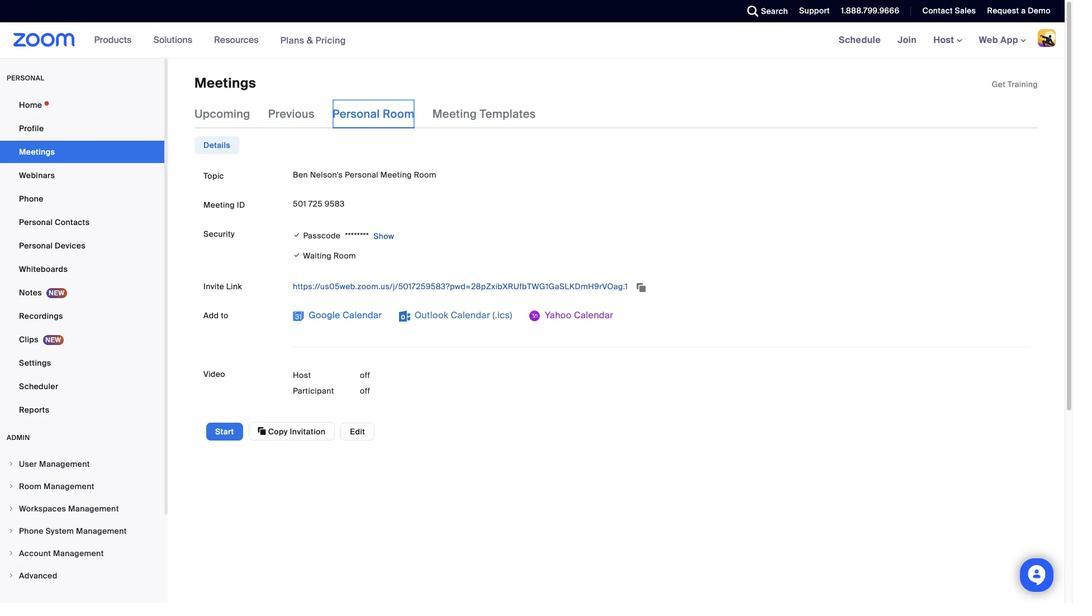 Task type: locate. For each thing, give the bounding box(es) containing it.
1 vertical spatial right image
[[8, 528, 15, 535]]

0 vertical spatial meeting
[[433, 107, 477, 122]]

yahoo calendar
[[543, 310, 613, 322]]

ben
[[293, 170, 308, 180]]

topic element
[[293, 167, 1029, 184]]

********
[[345, 231, 369, 241]]

2 phone from the top
[[19, 527, 43, 537]]

right image inside the user management menu item
[[8, 461, 15, 468]]

phone for phone system management
[[19, 527, 43, 537]]

2 right image from the top
[[8, 484, 15, 490]]

calendar right google
[[343, 310, 382, 322]]

host element for host
[[360, 370, 427, 381]]

phone inside menu item
[[19, 527, 43, 537]]

details tab
[[195, 137, 239, 155]]

participant
[[293, 387, 334, 397]]

btn image
[[293, 311, 304, 322], [529, 311, 540, 322]]

personal devices
[[19, 241, 86, 251]]

1 horizontal spatial btn image
[[529, 311, 540, 322]]

1.888.799.9666
[[841, 6, 900, 16]]

support link
[[791, 0, 833, 22], [799, 6, 830, 16]]

btn image inside yahoo calendar link
[[529, 311, 540, 322]]

templates
[[480, 107, 536, 122]]

add
[[203, 311, 219, 321]]

phone down the "webinars"
[[19, 194, 43, 204]]

right image left advanced
[[8, 573, 15, 580]]

personal for personal room
[[333, 107, 380, 122]]

recordings link
[[0, 305, 164, 328]]

pricing
[[316, 34, 346, 46]]

0 horizontal spatial meetings
[[19, 147, 55, 157]]

host
[[934, 34, 957, 46], [293, 371, 311, 381]]

copy invitation
[[266, 427, 326, 437]]

management down workspaces management menu item
[[76, 527, 127, 537]]

1 horizontal spatial calendar
[[451, 310, 490, 322]]

copy invitation button
[[249, 423, 335, 441]]

btn image left yahoo
[[529, 311, 540, 322]]

1 vertical spatial host element
[[360, 386, 427, 397]]

0 horizontal spatial btn image
[[293, 311, 304, 322]]

topic
[[203, 171, 224, 181]]

1.888.799.9666 button
[[833, 0, 903, 22], [841, 6, 900, 16]]

start
[[215, 427, 234, 437]]

management
[[39, 460, 90, 470], [44, 482, 94, 492], [68, 504, 119, 514], [76, 527, 127, 537], [53, 549, 104, 559]]

host up participant
[[293, 371, 311, 381]]

1 horizontal spatial meetings
[[195, 74, 256, 92]]

right image
[[8, 461, 15, 468], [8, 484, 15, 490], [8, 551, 15, 557], [8, 573, 15, 580]]

user management menu item
[[0, 454, 164, 475]]

3 calendar from the left
[[574, 310, 613, 322]]

management down phone system management menu item
[[53, 549, 104, 559]]

meeting inside 'topic' element
[[380, 170, 412, 180]]

0 vertical spatial host element
[[360, 370, 427, 381]]

1 vertical spatial meeting
[[380, 170, 412, 180]]

right image inside room management menu item
[[8, 484, 15, 490]]

btn image for yahoo calendar
[[529, 311, 540, 322]]

management for user management
[[39, 460, 90, 470]]

right image left user
[[8, 461, 15, 468]]

web
[[979, 34, 998, 46]]

plans & pricing
[[280, 34, 346, 46]]

0 vertical spatial host
[[934, 34, 957, 46]]

host down contact sales
[[934, 34, 957, 46]]

room management menu item
[[0, 476, 164, 498]]

personal for personal devices
[[19, 241, 53, 251]]

google
[[309, 310, 340, 322]]

workspaces management menu item
[[0, 499, 164, 520]]

0 horizontal spatial calendar
[[343, 310, 382, 322]]

meetings up "upcoming" at the top left of page
[[195, 74, 256, 92]]

host element for participant
[[360, 386, 427, 397]]

right image inside phone system management menu item
[[8, 528, 15, 535]]

https://us05web.zoom.us/j/5017259583?pwd=28pzxibxrufbtwg1gaslkdmh9rvoag.1 application
[[293, 278, 1029, 296]]

calendar right yahoo
[[574, 310, 613, 322]]

personal menu menu
[[0, 94, 164, 423]]

1 horizontal spatial host
[[934, 34, 957, 46]]

meeting for meeting id
[[203, 200, 235, 210]]

phone system management menu item
[[0, 521, 164, 542]]

off for participant
[[360, 387, 370, 397]]

admin menu menu
[[0, 454, 164, 588]]

management up "room management"
[[39, 460, 90, 470]]

1 vertical spatial meetings
[[19, 147, 55, 157]]

1 phone from the top
[[19, 194, 43, 204]]

previous
[[268, 107, 315, 122]]

get training
[[992, 79, 1038, 89]]

(.ics)
[[493, 310, 512, 322]]

training
[[1008, 79, 1038, 89]]

get
[[992, 79, 1006, 89]]

contact sales link
[[914, 0, 979, 22], [923, 6, 976, 16]]

phone up 'account'
[[19, 527, 43, 537]]

2 host element from the top
[[360, 386, 427, 397]]

1 off from the top
[[360, 371, 370, 381]]

1 btn image from the left
[[293, 311, 304, 322]]

2 right image from the top
[[8, 528, 15, 535]]

zoom logo image
[[13, 33, 75, 47]]

right image for room
[[8, 484, 15, 490]]

sales
[[955, 6, 976, 16]]

product information navigation
[[86, 22, 354, 59]]

host inside meetings navigation
[[934, 34, 957, 46]]

management down room management menu item
[[68, 504, 119, 514]]

calendar down https://us05web.zoom.us/j/5017259583?pwd=28pzxibxrufbtwg1gaslkdmh9rvoag.1 link
[[451, 310, 490, 322]]

right image for account
[[8, 551, 15, 557]]

btn image inside google calendar link
[[293, 311, 304, 322]]

contact sales
[[923, 6, 976, 16]]

settings link
[[0, 352, 164, 375]]

https://us05web.zoom.us/j/5017259583?pwd=28pzxibxrufbtwg1gaslkdmh9rvoag.1 link
[[293, 282, 630, 292]]

0 vertical spatial off
[[360, 371, 370, 381]]

right image left system
[[8, 528, 15, 535]]

501 725 9583
[[293, 199, 345, 209]]

management for workspaces management
[[68, 504, 119, 514]]

1 vertical spatial off
[[360, 387, 370, 397]]

meeting
[[433, 107, 477, 122], [380, 170, 412, 180], [203, 200, 235, 210]]

right image left "room management"
[[8, 484, 15, 490]]

meetings up the "webinars"
[[19, 147, 55, 157]]

personal for personal contacts
[[19, 217, 53, 228]]

account management
[[19, 549, 104, 559]]

right image left 'account'
[[8, 551, 15, 557]]

personal room
[[333, 107, 415, 122]]

a
[[1021, 6, 1026, 16]]

1 vertical spatial host
[[293, 371, 311, 381]]

right image inside workspaces management menu item
[[8, 506, 15, 513]]

clips
[[19, 335, 39, 345]]

2 calendar from the left
[[451, 310, 490, 322]]

upcoming
[[195, 107, 250, 122]]

management for account management
[[53, 549, 104, 559]]

banner containing products
[[0, 22, 1065, 59]]

personal
[[7, 74, 44, 83]]

plans & pricing link
[[280, 34, 346, 46], [280, 34, 346, 46]]

meetings link
[[0, 141, 164, 163]]

0 vertical spatial phone
[[19, 194, 43, 204]]

right image for workspaces
[[8, 506, 15, 513]]

2 horizontal spatial meeting
[[433, 107, 477, 122]]

management up the "workspaces management"
[[44, 482, 94, 492]]

banner
[[0, 22, 1065, 59]]

personal contacts
[[19, 217, 90, 228]]

add to element
[[293, 307, 1029, 336]]

contact
[[923, 6, 953, 16]]

calendar for outlook
[[451, 310, 490, 322]]

1 horizontal spatial meeting
[[380, 170, 412, 180]]

1 right image from the top
[[8, 506, 15, 513]]

webinars link
[[0, 164, 164, 187]]

schedule link
[[831, 22, 889, 58]]

1 host element from the top
[[360, 370, 427, 381]]

invite link
[[203, 282, 242, 292]]

2 btn image from the left
[[529, 311, 540, 322]]

phone for phone
[[19, 194, 43, 204]]

to
[[221, 311, 229, 321]]

reports link
[[0, 399, 164, 422]]

right image left workspaces
[[8, 506, 15, 513]]

meetings inside the personal menu menu
[[19, 147, 55, 157]]

profile
[[19, 124, 44, 134]]

edit button
[[341, 423, 375, 441]]

right image
[[8, 506, 15, 513], [8, 528, 15, 535]]

personal contacts link
[[0, 211, 164, 234]]

management inside menu item
[[76, 527, 127, 537]]

1 calendar from the left
[[343, 310, 382, 322]]

meetings
[[195, 74, 256, 92], [19, 147, 55, 157]]

0 horizontal spatial meeting
[[203, 200, 235, 210]]

management for room management
[[44, 482, 94, 492]]

1 right image from the top
[[8, 461, 15, 468]]

https://us05web.zoom.us/j/5017259583?pwd=28pzxibxrufbtwg1gaslkdmh9rvoag.1
[[293, 282, 630, 292]]

3 right image from the top
[[8, 551, 15, 557]]

4 right image from the top
[[8, 573, 15, 580]]

0 vertical spatial meetings
[[195, 74, 256, 92]]

user management
[[19, 460, 90, 470]]

1 vertical spatial phone
[[19, 527, 43, 537]]

calendar
[[343, 310, 382, 322], [451, 310, 490, 322], [574, 310, 613, 322]]

host element
[[360, 370, 427, 381], [360, 386, 427, 397]]

personal inside tabs of meeting tab list
[[333, 107, 380, 122]]

reports
[[19, 405, 49, 415]]

meeting for meeting templates
[[433, 107, 477, 122]]

home link
[[0, 94, 164, 116]]

2 horizontal spatial calendar
[[574, 310, 613, 322]]

2 vertical spatial meeting
[[203, 200, 235, 210]]

0 vertical spatial right image
[[8, 506, 15, 513]]

phone inside the personal menu menu
[[19, 194, 43, 204]]

get training link
[[992, 79, 1038, 89]]

plans
[[280, 34, 304, 46]]

request
[[987, 6, 1019, 16]]

2 off from the top
[[360, 387, 370, 397]]

calendar for yahoo
[[574, 310, 613, 322]]

btn image left google
[[293, 311, 304, 322]]

meeting inside tab list
[[433, 107, 477, 122]]

products
[[94, 34, 132, 46]]

phone
[[19, 194, 43, 204], [19, 527, 43, 537]]

right image inside account management menu item
[[8, 551, 15, 557]]

off
[[360, 371, 370, 381], [360, 387, 370, 397]]



Task type: describe. For each thing, give the bounding box(es) containing it.
search button
[[739, 0, 791, 22]]

0 horizontal spatial host
[[293, 371, 311, 381]]

tabs of meeting tab list
[[195, 100, 554, 129]]

calendar for google
[[343, 310, 382, 322]]

copy url image
[[636, 284, 647, 292]]

contacts
[[55, 217, 90, 228]]

support
[[799, 6, 830, 16]]

home
[[19, 100, 42, 110]]

725
[[309, 199, 323, 209]]

room inside tabs of meeting tab list
[[383, 107, 415, 122]]

workspaces
[[19, 504, 66, 514]]

personal devices link
[[0, 235, 164, 257]]

join
[[898, 34, 917, 46]]

products button
[[94, 22, 137, 58]]

show button
[[369, 228, 394, 246]]

checked image
[[293, 230, 301, 241]]

details
[[203, 141, 230, 151]]

search
[[761, 6, 788, 16]]

add to
[[203, 311, 229, 321]]

right image inside 'advanced' menu item
[[8, 573, 15, 580]]

phone link
[[0, 188, 164, 210]]

security
[[203, 229, 235, 239]]

passcode
[[303, 231, 341, 241]]

resources
[[214, 34, 259, 46]]

invite
[[203, 282, 224, 292]]

profile picture image
[[1038, 29, 1056, 47]]

app
[[1001, 34, 1019, 46]]

solutions button
[[153, 22, 197, 58]]

off for host
[[360, 371, 370, 381]]

id
[[237, 200, 245, 210]]

personal inside 'topic' element
[[345, 170, 378, 180]]

host button
[[934, 34, 962, 46]]

copy image
[[258, 427, 266, 437]]

501
[[293, 199, 306, 209]]

room management
[[19, 482, 94, 492]]

web app
[[979, 34, 1019, 46]]

join link
[[889, 22, 925, 58]]

whiteboards link
[[0, 258, 164, 281]]

waiting room
[[301, 251, 356, 261]]

checked image
[[293, 250, 301, 262]]

details tab list
[[195, 137, 239, 155]]

account management menu item
[[0, 543, 164, 565]]

demo
[[1028, 6, 1051, 16]]

request a demo
[[987, 6, 1051, 16]]

edit
[[350, 427, 365, 437]]

scheduler link
[[0, 376, 164, 398]]

advanced
[[19, 571, 57, 581]]

clips link
[[0, 329, 164, 351]]

scheduler
[[19, 382, 58, 392]]

&
[[307, 34, 313, 46]]

invitation
[[290, 427, 326, 437]]

room inside 'topic' element
[[414, 170, 436, 180]]

advanced menu item
[[0, 566, 164, 587]]

meetings navigation
[[831, 22, 1065, 59]]

webinars
[[19, 171, 55, 181]]

show
[[374, 232, 394, 242]]

resources button
[[214, 22, 264, 58]]

meeting id
[[203, 200, 245, 210]]

notes link
[[0, 282, 164, 304]]

profile link
[[0, 117, 164, 140]]

nelson's
[[310, 170, 343, 180]]

google calendar link
[[293, 307, 382, 325]]

ben nelson's personal meeting room
[[293, 170, 436, 180]]

yahoo
[[545, 310, 572, 322]]

account
[[19, 549, 51, 559]]

right image for phone
[[8, 528, 15, 535]]

copy
[[268, 427, 288, 437]]

9583
[[325, 199, 345, 209]]

schedule
[[839, 34, 881, 46]]

settings
[[19, 358, 51, 368]]

user
[[19, 460, 37, 470]]

admin
[[7, 434, 30, 443]]

link
[[226, 282, 242, 292]]

system
[[46, 527, 74, 537]]

web app button
[[979, 34, 1026, 46]]

btn image for google calendar
[[293, 311, 304, 322]]

devices
[[55, 241, 86, 251]]

outlook
[[415, 310, 449, 322]]

room inside menu item
[[19, 482, 42, 492]]

yahoo calendar link
[[529, 307, 613, 325]]

right image for user
[[8, 461, 15, 468]]

btn image
[[399, 311, 410, 322]]

recordings
[[19, 311, 63, 321]]

phone system management
[[19, 527, 127, 537]]

solutions
[[153, 34, 192, 46]]



Task type: vqa. For each thing, say whether or not it's contained in the screenshot.
Contacts
yes



